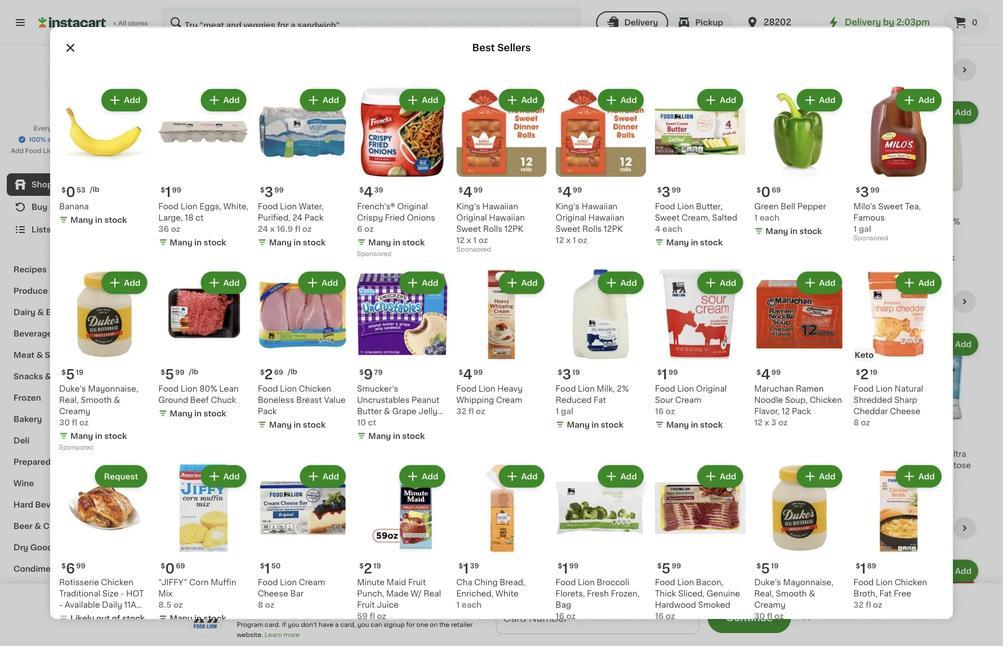 Task type: locate. For each thing, give the bounding box(es) containing it.
service type group
[[596, 11, 732, 34]]

89 for lion
[[867, 563, 876, 570]]

fl inside fairlife 2% chocolate ultra filtered milk, lactose free 52 fl oz
[[489, 484, 494, 492]]

duke's down candy
[[59, 385, 86, 393]]

famous down purified, at the left top of page
[[272, 229, 303, 237]]

36
[[158, 225, 169, 233]]

$ 3 99 inside main content
[[274, 201, 298, 215]]

79 up cream, at the right top of the page
[[699, 202, 708, 209]]

2 filtered from the left
[[887, 461, 917, 469]]

butter down cream, at the right top of the page
[[682, 241, 707, 248]]

pack down water,
[[304, 214, 324, 222]]

reduced inside best sellers dialog
[[556, 396, 592, 404]]

oz inside fairlife 2% chocolate ultra filtered milk, lactose free 52 fl oz
[[496, 484, 506, 492]]

/lb for 0
[[90, 186, 99, 193]]

$ inside $ 1 39
[[459, 563, 463, 570]]

food lion logo image down corn
[[187, 601, 223, 637]]

program inside the "please enter the account information associated with your food lion mvp program card. if you don't have a card, you can signup for one on the retailer website."
[[237, 622, 263, 628]]

whipping inside food lion heavy whipping cream
[[785, 229, 822, 237]]

0 horizontal spatial ultra
[[477, 461, 495, 469]]

w/
[[411, 590, 422, 598]]

lion inside 'food lion milk, 2% reduced fat 0.5 gal'
[[704, 450, 721, 458]]

$2.69 per pound element
[[579, 197, 673, 216], [258, 364, 348, 383]]

1 horizontal spatial milo's sweet tea, famous 1 gal
[[854, 202, 921, 233]]

$ inside the $ 1 50
[[260, 563, 265, 570]]

rolls
[[582, 225, 602, 233], [483, 225, 503, 233]]

heavy inside food lion heavy whipping cream
[[826, 218, 851, 226]]

oz inside "jiffy" corn muffin mix 8.5 oz
[[173, 602, 183, 609]]

0 vertical spatial smucker's
[[682, 218, 723, 226]]

$ 5 99 inside best sellers dialog
[[657, 562, 681, 576]]

tea, up the food lion milk, 2% reduced fat 1 gal many in stock
[[905, 202, 921, 210]]

1 horizontal spatial -
[[121, 590, 124, 598]]

6 up rotisserie
[[66, 562, 75, 576]]

all left (50+)
[[872, 298, 881, 306]]

genuine
[[707, 590, 740, 598]]

food lion chicken boneless breast value pack down $ 2 69
[[579, 218, 667, 248]]

$ 1 89 up 0.5 gal many in stock at bottom left
[[376, 433, 397, 447]]

0
[[972, 19, 978, 26], [66, 185, 75, 199], [761, 185, 771, 199], [176, 201, 185, 215], [165, 562, 175, 576]]

39 up cha
[[470, 563, 479, 570]]

goods
[[30, 544, 57, 552], [47, 587, 74, 595]]

lion inside the "please enter the account information associated with your food lion mvp program card. if you don't have a card, you can signup for one on the retailer website."
[[437, 611, 450, 618]]

whipping for food lion heavy whipping cream
[[785, 229, 822, 237]]

original inside french's® original crispy fried onions 6 oz
[[397, 202, 428, 210]]

79 inside main content
[[699, 202, 708, 209]]

1 vertical spatial 89
[[867, 563, 876, 570]]

$ 3 19 for food lion milk, 2% reduced fat 1 gal many in stock
[[889, 201, 911, 215]]

0 horizontal spatial value
[[324, 396, 346, 404]]

0 vertical spatial 24
[[293, 214, 302, 222]]

lion inside food lion water, purified, 24 pack 24 x 16.9 fl oz
[[280, 202, 297, 210]]

lactose inside fairlife fat free ultra filtered milk, lactose free 52 fl oz
[[939, 461, 971, 469]]

mvp down satisfaction
[[58, 148, 73, 154]]

1 vertical spatial 80%
[[200, 385, 217, 393]]

1 horizontal spatial fairlife
[[887, 450, 912, 458]]

all inside popup button
[[872, 525, 881, 532]]

2% inside fairlife 2% chocolate ultra filtered milk, lactose free 52 fl oz
[[503, 450, 515, 458]]

with
[[259, 599, 277, 607], [389, 611, 402, 618]]

beverages down dairy & eggs
[[14, 330, 57, 338]]

smucker's up 10 ct on the bottom left of page
[[357, 385, 398, 393]]

0 vertical spatial jelly
[[743, 241, 762, 248]]

creamy up continue
[[754, 602, 786, 609]]

fresh up corn
[[169, 523, 204, 534]]

0 vertical spatial fresh
[[169, 523, 204, 534]]

beer & cider
[[14, 523, 65, 531]]

ct right 18
[[196, 214, 204, 222]]

1 horizontal spatial 89
[[867, 563, 876, 570]]

purified,
[[258, 214, 290, 222]]

69 inside $ 2 69
[[596, 202, 605, 209]]

1 item carousel region from the top
[[169, 59, 981, 282]]

0 horizontal spatial -
[[59, 602, 63, 609]]

chuck for $5.99 per pound element to the right
[[529, 229, 554, 237]]

ultra inside fairlife 2% chocolate ultra filtered milk, lactose free 52 fl oz
[[477, 461, 495, 469]]

0 vertical spatial mayonnaise,
[[403, 218, 453, 226]]

0 vertical spatial 0.5
[[374, 461, 387, 469]]

again
[[57, 203, 79, 211]]

food lion logo image
[[47, 59, 97, 108], [187, 601, 223, 637]]

food lion eggs, white, large, 18 ct 36 oz
[[158, 202, 248, 233]]

0 horizontal spatial $ 2 19
[[359, 562, 381, 576]]

89 up 0.5 gal many in stock at bottom left
[[388, 434, 397, 441]]

0 vertical spatial program
[[74, 148, 102, 154]]

0 vertical spatial cheese
[[890, 408, 921, 415]]

main content
[[0, 45, 1003, 647]]

smucker's down butter,
[[682, 218, 723, 226]]

$ 1 89 for food
[[856, 562, 876, 576]]

1 all from the top
[[872, 298, 881, 306]]

0 vertical spatial lean
[[538, 218, 557, 226]]

0 vertical spatial 6
[[357, 225, 362, 233]]

item carousel region
[[169, 59, 981, 282], [169, 291, 981, 508], [169, 517, 981, 647]]

the left retailer at left bottom
[[439, 622, 450, 628]]

1 fairlife from the left
[[477, 450, 501, 458]]

ground inside main content
[[477, 229, 506, 237]]

famous inside best sellers dialog
[[854, 214, 885, 222]]

8.5
[[158, 602, 172, 609]]

24
[[293, 214, 302, 222], [258, 225, 268, 233]]

1 inside button
[[579, 461, 583, 469]]

sandwich inside best sellers dialog
[[357, 419, 396, 427]]

52
[[477, 484, 487, 492], [887, 484, 897, 492]]

1 vertical spatial mayonnaise,
[[88, 385, 138, 393]]

1 horizontal spatial mvp
[[342, 599, 362, 607]]

beef inside best sellers dialog
[[190, 396, 209, 404]]

food lion 80% lean ground beef chuck inside best sellers dialog
[[158, 385, 239, 404]]

product group
[[59, 87, 149, 228], [158, 87, 249, 250], [258, 87, 348, 250], [357, 87, 447, 260], [456, 87, 547, 256], [556, 87, 646, 246], [655, 87, 745, 250], [754, 87, 845, 239], [854, 87, 944, 245], [169, 99, 263, 255], [272, 99, 365, 250], [374, 99, 468, 277], [477, 99, 570, 255], [579, 99, 673, 266], [682, 99, 775, 277], [785, 99, 878, 250], [887, 99, 981, 266], [59, 269, 149, 454], [158, 269, 249, 422], [258, 269, 348, 433], [357, 269, 447, 444], [456, 269, 547, 417], [556, 269, 646, 433], [655, 269, 745, 433], [754, 269, 845, 428], [854, 269, 944, 428], [169, 331, 263, 487], [272, 331, 365, 498], [374, 331, 468, 487], [477, 331, 570, 504], [579, 331, 673, 471], [682, 331, 775, 482], [785, 331, 878, 487], [887, 331, 981, 504], [59, 463, 149, 627], [158, 463, 249, 627], [258, 463, 348, 611], [357, 463, 447, 638], [456, 463, 547, 611], [556, 463, 646, 622], [655, 463, 745, 622], [754, 463, 845, 638], [854, 463, 944, 611], [169, 558, 263, 647], [272, 558, 365, 647], [374, 558, 468, 647], [477, 558, 570, 647], [579, 558, 673, 647], [682, 558, 775, 647], [785, 558, 878, 647], [887, 558, 981, 647]]

pickup button
[[668, 11, 732, 34]]

broccoli
[[597, 579, 629, 587]]

99 inside "$ 6 99"
[[76, 563, 85, 570]]

1 vertical spatial food lion milk, 2% reduced fat 1 gal
[[272, 450, 345, 481]]

food lion 80% lean ground beef chuck for the bottommost $5.99 per pound element
[[158, 385, 239, 404]]

lion inside food lion original sour cream 16 oz
[[677, 385, 694, 393]]

30 up the deli link
[[59, 419, 70, 427]]

famous right food lion heavy whipping cream
[[854, 214, 885, 222]]

treatment tracker modal dialog
[[146, 606, 1003, 647]]

1 vertical spatial $ 9 79
[[359, 368, 383, 382]]

request
[[104, 473, 138, 481]]

fruit inside main content
[[207, 523, 236, 534]]

0 vertical spatial $ 9 79
[[684, 201, 708, 215]]

1 vertical spatial ct
[[368, 419, 376, 427]]

0 inside button
[[972, 19, 978, 26]]

2 horizontal spatial 30
[[754, 613, 765, 621]]

each inside cha ching bread, enriched, white 1 each
[[462, 602, 482, 609]]

None search field
[[161, 7, 582, 38]]

cheese inside food lion cream cheese bar 8 oz
[[258, 590, 288, 598]]

real, up continue button
[[754, 590, 774, 598]]

"jiffy"
[[158, 579, 187, 587]]

jelly
[[743, 241, 762, 248], [419, 408, 438, 415]]

2 fairlife from the left
[[887, 450, 912, 458]]

fruit up w/ on the left bottom of page
[[408, 579, 426, 587]]

add button
[[103, 90, 146, 110], [202, 90, 245, 110], [301, 90, 345, 110], [401, 90, 444, 110], [500, 90, 543, 110], [599, 90, 643, 110], [699, 90, 742, 110], [798, 90, 841, 110], [897, 90, 941, 110], [216, 103, 259, 123], [318, 103, 362, 123], [421, 103, 464, 123], [523, 103, 567, 123], [626, 103, 670, 123], [934, 103, 977, 123], [103, 273, 146, 293], [202, 273, 245, 293], [301, 273, 345, 293], [401, 273, 444, 293], [500, 273, 543, 293], [599, 273, 643, 293], [699, 273, 742, 293], [798, 273, 841, 293], [897, 273, 941, 293], [216, 335, 259, 355], [318, 335, 362, 355], [421, 335, 464, 355], [729, 335, 772, 355], [831, 335, 875, 355], [934, 335, 977, 355], [202, 467, 245, 487], [301, 467, 345, 487], [401, 467, 444, 487], [500, 467, 543, 487], [599, 467, 643, 487], [699, 467, 742, 487], [798, 467, 841, 487], [897, 467, 941, 487], [421, 561, 464, 581], [523, 561, 567, 581], [626, 561, 670, 581], [729, 561, 772, 581], [831, 561, 875, 581], [934, 561, 977, 581]]

$ 2 19 up minute
[[359, 562, 381, 576]]

•
[[572, 618, 575, 627]]

1 vertical spatial value
[[324, 396, 346, 404]]

0 vertical spatial $ 5 19
[[376, 201, 399, 215]]

by
[[883, 18, 894, 26]]

0 horizontal spatial $ 5 99
[[479, 201, 503, 215]]

2 all from the top
[[872, 525, 881, 532]]

lean for $5.99 per pound element to the right
[[538, 218, 557, 226]]

0 horizontal spatial 1 gal
[[169, 461, 187, 469]]

1 view from the top
[[851, 298, 870, 306]]

food lion water, purified, 24 pack 24 x 16.9 fl oz
[[258, 202, 324, 233]]

0 horizontal spatial $ 3 19
[[558, 368, 580, 382]]

/lb
[[90, 186, 99, 193], [507, 202, 517, 208], [609, 202, 619, 208], [189, 369, 198, 375], [288, 369, 297, 375]]

39 for 4
[[374, 187, 383, 193]]

0 vertical spatial 80%
[[518, 218, 536, 226]]

grape inside best sellers dialog
[[392, 408, 417, 415]]

lion inside food lion eggs, white, large, 18 ct 36 oz
[[181, 202, 198, 210]]

lion inside food lion natural shredded sharp cheddar cheese 8 oz
[[876, 385, 893, 393]]

smooth down onions
[[396, 229, 427, 237]]

tea,
[[905, 202, 921, 210], [323, 218, 339, 226]]

$ 2 19 for minute
[[359, 562, 381, 576]]

$ 1 99 up sour
[[657, 368, 678, 382]]

6 inside "product" group
[[66, 562, 75, 576]]

available
[[65, 602, 100, 609]]

one
[[416, 622, 428, 628]]

to down guarantee
[[103, 148, 110, 154]]

lean inside main content
[[538, 218, 557, 226]]

lion inside food lion butter, sweet cream, salted 4 each
[[677, 202, 694, 210]]

all for fresh fruit
[[872, 525, 881, 532]]

on inside 'treatment tracker modal' dialog
[[488, 618, 501, 628]]

$ 1 89 for 0.5
[[376, 433, 397, 447]]

1 horizontal spatial food lion milk, 2% reduced fat 1 gal
[[556, 385, 629, 415]]

oz inside food lion original sour cream 16 oz
[[666, 408, 675, 415]]

1 vertical spatial ultra
[[477, 461, 495, 469]]

0 horizontal spatial to
[[103, 148, 110, 154]]

breakfast link
[[7, 602, 137, 623]]

80%
[[518, 218, 536, 226], [200, 385, 217, 393]]

0 horizontal spatial 30
[[59, 419, 70, 427]]

89 for gal
[[388, 434, 397, 441]]

real, up bakery link
[[59, 396, 79, 404]]

1 vertical spatial ground
[[158, 396, 188, 404]]

eggs,
[[200, 202, 221, 210]]

30 right the more
[[754, 613, 765, 621]]

1 vertical spatial program
[[363, 599, 399, 607]]

cheese inside food lion natural shredded sharp cheddar cheese 8 oz
[[890, 408, 921, 415]]

0 horizontal spatial you
[[288, 622, 299, 628]]

2% inside 'food lion milk, 2% reduced fat 0.5 gal'
[[743, 450, 755, 458]]

pepper down white,
[[212, 218, 241, 226]]

1 horizontal spatial boneless
[[579, 229, 616, 237]]

item carousel region containing fresh fruit
[[169, 517, 981, 647]]

real, down fried
[[374, 229, 394, 237]]

satisfaction
[[47, 137, 85, 143]]

39 for 1
[[470, 563, 479, 570]]

eggs
[[46, 309, 66, 317]]

buy it again link
[[7, 196, 137, 219]]

0 horizontal spatial 32
[[456, 408, 467, 415]]

sweet inside food lion butter, sweet cream, salted 4 each
[[655, 214, 680, 222]]

3 item carousel region from the top
[[169, 517, 981, 647]]

1 12pk from the left
[[604, 225, 623, 233]]

delivery for delivery by 2:03pm
[[845, 18, 881, 26]]

0 horizontal spatial on
[[430, 622, 438, 628]]

0 vertical spatial uncrustables
[[682, 229, 734, 237]]

8 down cheddar
[[854, 419, 859, 427]]

3 1 gal from the left
[[785, 461, 802, 469]]

1 horizontal spatial 8
[[854, 419, 859, 427]]

pepper up food lion heavy whipping cream
[[798, 202, 826, 210]]

$ 1 99 up large,
[[161, 185, 181, 199]]

item carousel region containing 0
[[169, 59, 981, 282]]

$ 1 89 inside main content
[[376, 433, 397, 447]]

butter inside main content
[[682, 241, 707, 248]]

8
[[854, 419, 859, 427], [258, 602, 263, 609]]

9 up 10 ct on the bottom left of page
[[364, 368, 373, 382]]

pack down $ 2 69 /lb
[[258, 408, 277, 415]]

smucker's inside main content
[[682, 218, 723, 226]]

your down bar
[[279, 599, 298, 607]]

- right size
[[121, 590, 124, 598]]

2 12pk from the left
[[505, 225, 524, 233]]

goods for dry
[[30, 544, 57, 552]]

don't
[[301, 622, 317, 628]]

$ 5 19 up continue button
[[757, 562, 779, 576]]

you
[[288, 622, 299, 628], [357, 622, 369, 628]]

goods down rotisserie
[[47, 587, 74, 595]]

0 horizontal spatial 89
[[388, 434, 397, 441]]

0 vertical spatial duke's
[[374, 218, 401, 226]]

boneless down $ 2 69 /lb
[[258, 396, 294, 404]]

peanut
[[736, 229, 764, 237], [412, 396, 440, 404]]

$ 5 19 down $ 4 39
[[376, 201, 399, 215]]

0 horizontal spatial famous
[[272, 229, 303, 237]]

1 horizontal spatial 12pk
[[604, 225, 623, 233]]

0 vertical spatial lactose
[[939, 461, 971, 469]]

chocolate
[[517, 450, 558, 458]]

food lion chicken boneless breast value pack inside item carousel region
[[579, 218, 667, 248]]

original inside food lion original sour cream 16 oz
[[696, 385, 727, 393]]

tea, down water,
[[323, 218, 339, 226]]

sponsored badge image for $ 4 99
[[456, 247, 491, 253]]

ground inside best sellers dialog
[[158, 396, 188, 404]]

2 1 gal from the left
[[579, 461, 597, 469]]

- up the 7pm
[[59, 602, 63, 609]]

goods for canned
[[47, 587, 74, 595]]

save with your food lion mvp program card!
[[237, 599, 423, 607]]

goods down beer & cider
[[30, 544, 57, 552]]

0 horizontal spatial mvp
[[58, 148, 73, 154]]

smooth up close icon
[[776, 590, 807, 598]]

1 vertical spatial cheese
[[258, 590, 288, 598]]

product group containing 1 gal
[[579, 331, 673, 471]]

product group containing fairlife 2% chocolate ultra filtered milk, lactose free
[[477, 331, 570, 504]]

89 inside main content
[[388, 434, 397, 441]]

0 vertical spatial ultra
[[948, 450, 966, 458]]

frozen,
[[611, 590, 640, 598]]

fresh down broccoli
[[587, 590, 609, 598]]

rotisserie chicken traditional size - hot - available daily 11am- 7pm
[[59, 579, 147, 621]]

on right the one
[[430, 622, 438, 628]]

program up website.
[[237, 622, 263, 628]]

16 inside food lion bacon, thick sliced, genuine hardwood smoked 16 oz
[[655, 613, 664, 621]]

program down 100% satisfaction guarantee
[[74, 148, 102, 154]]

free
[[928, 450, 946, 458], [511, 473, 528, 481], [887, 473, 905, 481], [894, 590, 911, 598]]

real, inside main content
[[374, 229, 394, 237]]

0 vertical spatial green
[[754, 202, 779, 210]]

2
[[586, 201, 595, 215], [265, 368, 273, 382], [860, 368, 869, 382], [364, 562, 372, 576]]

0 horizontal spatial filtered
[[497, 461, 528, 469]]

89 up broth,
[[867, 563, 876, 570]]

0 vertical spatial tea,
[[905, 202, 921, 210]]

2 52 from the left
[[887, 484, 897, 492]]

2 vertical spatial fruit
[[357, 602, 375, 609]]

39
[[374, 187, 383, 193], [470, 563, 479, 570]]

food inside the "please enter the account information associated with your food lion mvp program card. if you don't have a card, you can signup for one on the retailer website."
[[420, 611, 435, 618]]

milo's inside best sellers dialog
[[854, 202, 876, 210]]

food lion link
[[47, 59, 97, 122]]

bag
[[556, 602, 571, 609]]

uncrustables down cream, at the right top of the page
[[682, 229, 734, 237]]

39 inside $ 4 39
[[374, 187, 383, 193]]

keto
[[855, 351, 874, 359]]

with up enter in the bottom of the page
[[259, 599, 277, 607]]

ct inside food lion eggs, white, large, 18 ct 36 oz
[[196, 214, 204, 222]]

sandwich
[[682, 252, 720, 260], [357, 419, 396, 427]]

ultra for fairlife fat free ultra filtered milk, lactose free 52 fl oz
[[948, 450, 966, 458]]

0 horizontal spatial 12pk
[[505, 225, 524, 233]]

fairlife down $4.69 'element'
[[887, 450, 912, 458]]

boneless for leftmost $2.69 per pound element
[[258, 396, 294, 404]]

pepper inside main content
[[212, 218, 241, 226]]

lion inside food lion bacon, thick sliced, genuine hardwood smoked 16 oz
[[677, 579, 694, 587]]

oz inside food lion natural shredded sharp cheddar cheese 8 oz
[[861, 419, 870, 427]]

prices
[[83, 125, 103, 132]]

2 view from the top
[[851, 525, 870, 532]]

bell up food lion heavy whipping cream
[[781, 202, 795, 210]]

fruit up associated
[[357, 602, 375, 609]]

cream inside food lion original sour cream 16 oz
[[675, 396, 702, 404]]

16 down the hardwood
[[655, 613, 664, 621]]

1 horizontal spatial tea,
[[905, 202, 921, 210]]

boneless down $ 2 69
[[579, 229, 616, 237]]

2 horizontal spatial duke's
[[754, 579, 781, 587]]

pack down soup,
[[792, 408, 811, 415]]

butter,
[[696, 202, 723, 210]]

0 vertical spatial food lion logo image
[[47, 59, 97, 108]]

1 vertical spatial $ 1 89
[[856, 562, 876, 576]]

1 vertical spatial bell
[[195, 218, 210, 226]]

to right the $10.00
[[635, 618, 644, 628]]

butter up 10 ct on the bottom left of page
[[357, 408, 382, 415]]

shredded
[[854, 396, 892, 404]]

$5.99 per pound element
[[477, 197, 570, 216], [158, 364, 249, 383]]

view left (40+)
[[851, 525, 870, 532]]

0 vertical spatial value
[[646, 229, 667, 237]]

mvp
[[58, 148, 73, 154], [342, 599, 362, 607], [452, 611, 466, 618]]

1 vertical spatial lean
[[219, 385, 239, 393]]

uncrustables
[[682, 229, 734, 237], [357, 396, 410, 404]]

snacks
[[14, 373, 43, 381]]

all
[[872, 298, 881, 306], [872, 525, 881, 532]]

x inside food lion water, purified, 24 pack 24 x 16.9 fl oz
[[270, 225, 275, 233]]

0 vertical spatial smucker's uncrustables peanut butter & grape jelly sandwich
[[682, 218, 764, 260]]

milk, inside fairlife 2% chocolate ultra filtered milk, lactose free 52 fl oz
[[530, 461, 548, 469]]

80% for the bottommost $5.99 per pound element
[[200, 385, 217, 393]]

0 horizontal spatial heavy
[[498, 385, 523, 393]]

fairlife 2% chocolate ultra filtered milk, lactose free 52 fl oz
[[477, 450, 558, 492]]

view left (50+)
[[851, 298, 870, 306]]

1 you from the left
[[288, 622, 299, 628]]

cheese up enter in the bottom of the page
[[258, 590, 288, 598]]

1 gal button
[[579, 331, 673, 471]]

delivery for delivery
[[624, 19, 658, 26]]

0 vertical spatial fruit
[[207, 523, 236, 534]]

fresh inside main content
[[169, 523, 204, 534]]

on left next
[[488, 618, 501, 628]]

you down the 59
[[357, 622, 369, 628]]

filtered for fat
[[887, 461, 917, 469]]

beef inside item carousel region
[[508, 229, 527, 237]]

your
[[279, 599, 298, 607], [404, 611, 418, 618]]

0 vertical spatial view
[[851, 298, 870, 306]]

1 filtered from the left
[[497, 461, 528, 469]]

10
[[357, 419, 366, 427]]

all
[[118, 20, 126, 26]]

2 vertical spatial mayonnaise,
[[783, 579, 834, 587]]

0 vertical spatial pepper
[[798, 202, 826, 210]]

duke's down french's®
[[374, 218, 401, 226]]

all stores
[[118, 20, 148, 26]]

each down 18
[[174, 229, 194, 237]]

lactose
[[939, 461, 971, 469], [477, 473, 509, 481]]

/lb for 2
[[288, 369, 297, 375]]

0 vertical spatial $ 0 69
[[757, 185, 781, 199]]

1 horizontal spatial your
[[404, 611, 418, 618]]

30 inside main content
[[374, 252, 385, 260]]

0 vertical spatial $2.69 per pound element
[[579, 197, 673, 216]]

goods inside canned goods & soups link
[[47, 587, 74, 595]]

16
[[655, 408, 664, 415], [556, 613, 564, 621], [655, 613, 664, 621]]

1 52 from the left
[[477, 484, 487, 492]]

beverages up cider
[[35, 501, 78, 509]]

$ 5 19 down meat & seafood link
[[61, 368, 84, 382]]

butter
[[682, 241, 707, 248], [357, 408, 382, 415]]

$4.69 element
[[887, 429, 981, 449]]

a
[[335, 622, 339, 628]]

24 up 16.9 at the top left of the page
[[293, 214, 302, 222]]

program down punch,
[[363, 599, 399, 607]]

sponsored badge image for $ 3 99
[[854, 235, 888, 242]]

1 horizontal spatial $ 5 99
[[657, 562, 681, 576]]

each down enriched,
[[462, 602, 482, 609]]

beer
[[14, 523, 33, 531]]

0 horizontal spatial creamy
[[59, 408, 90, 415]]

original
[[397, 202, 428, 210], [556, 214, 586, 222], [456, 214, 487, 222], [696, 385, 727, 393]]

meat & seafood
[[14, 351, 79, 359]]

cream,
[[682, 214, 710, 222]]

pepper
[[798, 202, 826, 210], [212, 218, 241, 226]]

24 down purified, at the left top of page
[[258, 225, 268, 233]]

100% satisfaction guarantee button
[[18, 133, 126, 144]]

1 horizontal spatial food lion chicken boneless breast value pack
[[579, 218, 667, 248]]

cheese down sharp
[[890, 408, 921, 415]]

1 king's from the left
[[556, 202, 580, 210]]

0 horizontal spatial lean
[[219, 385, 239, 393]]

0 horizontal spatial $ 1 99
[[161, 185, 181, 199]]

smooth up bakery link
[[81, 396, 112, 404]]

food lion chicken boneless breast value pack down $ 2 69 /lb
[[258, 385, 346, 415]]

(40+)
[[883, 525, 905, 532]]

39 up french's®
[[374, 187, 383, 193]]

30 down crispy
[[374, 252, 385, 260]]

1 horizontal spatial filtered
[[887, 461, 917, 469]]

$ 9 79 left salted
[[684, 201, 708, 215]]

Card Number text field
[[497, 603, 699, 634]]

1 horizontal spatial pepper
[[798, 202, 826, 210]]

get
[[401, 618, 420, 628]]

wine
[[14, 480, 34, 488]]

0 vertical spatial with
[[259, 599, 277, 607]]

fairlife left 'chocolate'
[[477, 450, 501, 458]]

filtered inside fairlife fat free ultra filtered milk, lactose free 52 fl oz
[[887, 461, 917, 469]]

your up get
[[404, 611, 418, 618]]

0 horizontal spatial beef
[[190, 396, 209, 404]]

food lion original sour cream 16 oz
[[655, 385, 727, 415]]

bell right 18
[[195, 218, 210, 226]]

/lb inside $ 2 69 /lb
[[288, 369, 297, 375]]

2 vertical spatial duke's mayonnaise, real, smooth & creamy 30 fl oz
[[754, 579, 834, 621]]

creamy up the deli link
[[59, 408, 90, 415]]

1 vertical spatial butter
[[357, 408, 382, 415]]

you right if
[[288, 622, 299, 628]]

food inside food lion butter, sweet cream, salted 4 each
[[655, 202, 675, 210]]

get free delivery on next 3 orders • add $10.00 to qualify.
[[401, 618, 682, 628]]

the up if
[[277, 611, 287, 618]]

all left (40+)
[[872, 525, 881, 532]]

jelly inside item carousel region
[[743, 241, 762, 248]]

value inside best sellers dialog
[[324, 396, 346, 404]]

0 horizontal spatial ct
[[196, 214, 204, 222]]

in inside 0.5 gal many in stock
[[410, 475, 417, 483]]

filtered down 'chocolate'
[[497, 461, 528, 469]]

1 horizontal spatial 32
[[854, 602, 864, 609]]

sponsored badge image
[[854, 235, 888, 242], [456, 247, 491, 253], [357, 251, 391, 258], [59, 445, 93, 452], [477, 494, 511, 501], [887, 494, 921, 501]]

1 horizontal spatial you
[[357, 622, 369, 628]]

2 item carousel region from the top
[[169, 291, 981, 508]]

dry goods & pasta
[[14, 544, 90, 552]]

2 rolls from the left
[[483, 225, 503, 233]]

tea, inside best sellers dialog
[[905, 202, 921, 210]]

52 for fairlife 2% chocolate ultra filtered milk, lactose free 52 fl oz
[[477, 484, 487, 492]]

each inside food lion butter, sweet cream, salted 4 each
[[662, 225, 682, 233]]

9 left salted
[[689, 201, 698, 215]]

2 king's hawaiian original hawaiian sweet rolls 12pk 12 x 1 oz from the left
[[456, 202, 525, 244]]

1 horizontal spatial cheese
[[890, 408, 921, 415]]

free down 'chocolate'
[[511, 473, 528, 481]]

mvp up the 59
[[342, 599, 362, 607]]

$ 1 99 up florets,
[[558, 562, 579, 576]]

fruit up "muffin" in the bottom of the page
[[207, 523, 236, 534]]

each down cream, at the right top of the page
[[662, 225, 682, 233]]

2 king's from the left
[[456, 202, 480, 210]]

$ 2 19 down keto
[[856, 368, 878, 382]]

2%
[[948, 218, 960, 226], [617, 385, 629, 393], [333, 450, 345, 458], [503, 450, 515, 458], [743, 450, 755, 458]]

0 vertical spatial $ 2 19
[[856, 368, 878, 382]]

more button
[[691, 614, 735, 632]]

1 1 gal from the left
[[169, 461, 187, 469]]

gal inside 'food lion milk, 2% reduced fat 0.5 gal'
[[697, 473, 709, 481]]

fairlife for fairlife 2% chocolate ultra filtered milk, lactose free 52 fl oz
[[477, 450, 501, 458]]

$ 1 89 up broth,
[[856, 562, 876, 576]]

lion inside food lion broccoli florets, fresh frozen, bag 16 oz
[[578, 579, 595, 587]]



Task type: vqa. For each thing, say whether or not it's contained in the screenshot.
topmost Organization
no



Task type: describe. For each thing, give the bounding box(es) containing it.
heavy for food lion heavy whipping cream 32 fl oz
[[498, 385, 523, 393]]

2 vertical spatial creamy
[[754, 602, 786, 609]]

shop link
[[7, 173, 137, 196]]

6 inside french's® original crispy fried onions 6 oz
[[357, 225, 362, 233]]

ultra for fairlife 2% chocolate ultra filtered milk, lactose free 52 fl oz
[[477, 461, 495, 469]]

2 vertical spatial 30
[[754, 613, 765, 621]]

chuck for the bottommost $5.99 per pound element
[[211, 396, 236, 404]]

value inside main content
[[646, 229, 667, 237]]

continue
[[726, 614, 773, 623]]

0 horizontal spatial mayonnaise,
[[88, 385, 138, 393]]

0 horizontal spatial smooth
[[81, 396, 112, 404]]

mix
[[158, 590, 173, 598]]

2 inside item carousel region
[[586, 201, 595, 215]]

pack inside food lion water, purified, 24 pack 24 x 16.9 fl oz
[[304, 214, 324, 222]]

product group containing 6
[[59, 463, 149, 627]]

sandwich inside main content
[[682, 252, 720, 260]]

delivery by 2:03pm
[[845, 18, 930, 26]]

wine link
[[7, 473, 137, 495]]

food lion chicken broth, fat free 32 fl oz
[[854, 579, 927, 609]]

sharp
[[894, 396, 918, 404]]

food inside food lion heavy whipping cream
[[785, 218, 805, 226]]

chicken inside main content
[[620, 218, 653, 226]]

$ 4 39
[[359, 185, 383, 199]]

boneless for $2.69 per pound element within main content
[[579, 229, 616, 237]]

food inside food lion bacon, thick sliced, genuine hardwood smoked 16 oz
[[655, 579, 675, 587]]

lion inside food lion heavy whipping cream 32 fl oz
[[479, 385, 496, 393]]

sponsored badge image for $ 4 39
[[357, 251, 391, 258]]

$0.53 per pound element
[[59, 182, 149, 201]]

fairlife for fairlife fat free ultra filtered milk, lactose free 52 fl oz
[[887, 450, 912, 458]]

recipes
[[14, 266, 47, 274]]

delivery
[[445, 618, 486, 628]]

traditional
[[59, 590, 100, 598]]

1 vertical spatial fruit
[[408, 579, 426, 587]]

11am-
[[124, 602, 147, 609]]

2% inside the food lion milk, 2% reduced fat 1 gal many in stock
[[948, 218, 960, 226]]

cream for food lion heavy whipping cream
[[824, 229, 850, 237]]

salted
[[712, 214, 737, 222]]

milk, inside the food lion milk, 2% reduced fat 1 gal many in stock
[[928, 218, 946, 226]]

shop
[[32, 181, 53, 189]]

0 vertical spatial $ 5 99
[[479, 201, 503, 215]]

0 button
[[943, 9, 990, 36]]

lean for the bottommost $5.99 per pound element
[[219, 385, 239, 393]]

ground for the bottommost $5.99 per pound element
[[158, 396, 188, 404]]

0 vertical spatial peanut
[[736, 229, 764, 237]]

$ 1 99 for food lion eggs, white, large, 18 ct 36 oz
[[161, 185, 181, 199]]

green bell pepper 1 each inside best sellers dialog
[[754, 202, 826, 222]]

69 inside $ 2 69 /lb
[[274, 369, 283, 376]]

1 vertical spatial duke's
[[59, 385, 86, 393]]

reduced inside 'food lion milk, 2% reduced fat 0.5 gal'
[[682, 461, 718, 469]]

account
[[289, 611, 315, 618]]

1 king's hawaiian original hawaiian sweet rolls 12pk 12 x 1 oz from the left
[[556, 202, 624, 244]]

food inside 'food lion milk, 2% reduced fat 0.5 gal'
[[682, 450, 702, 458]]

2 vertical spatial $ 0 69
[[161, 562, 185, 576]]

banana
[[59, 202, 89, 210]]

food lion
[[52, 112, 92, 120]]

0 vertical spatial your
[[279, 599, 298, 607]]

signup
[[384, 622, 405, 628]]

hard beverages link
[[7, 495, 137, 516]]

$ inside $ 2 69 /lb
[[260, 369, 265, 376]]

soups
[[85, 587, 110, 595]]

main content containing 0
[[0, 45, 1003, 647]]

many inside the food lion milk, 2% reduced fat 1 gal many in stock
[[898, 254, 921, 262]]

free inside fairlife 2% chocolate ultra filtered milk, lactose free 52 fl oz
[[511, 473, 528, 481]]

fl inside fairlife fat free ultra filtered milk, lactose free 52 fl oz
[[899, 484, 905, 492]]

oz inside maruchan ramen noodle soup, chicken flavor, 12 pack 12 x 3 oz
[[778, 419, 788, 427]]

2 horizontal spatial $ 5 19
[[757, 562, 779, 576]]

beverages link
[[7, 323, 137, 345]]

2 vertical spatial smooth
[[776, 590, 807, 598]]

more
[[284, 632, 300, 638]]

each inside main content
[[174, 229, 194, 237]]

likely out of stock
[[70, 615, 145, 623]]

view all (50+)
[[851, 298, 905, 306]]

card!
[[401, 599, 423, 607]]

sour
[[655, 396, 673, 404]]

$2.69 per pound element inside main content
[[579, 197, 673, 216]]

$ 1 99 for food lion original sour cream 16 oz
[[657, 368, 678, 382]]

0 vertical spatial beverages
[[14, 330, 57, 338]]

item carousel region containing 1
[[169, 291, 981, 508]]

snacks & candy link
[[7, 366, 137, 388]]

food inside food lion water, purified, 24 pack 24 x 16.9 fl oz
[[258, 202, 278, 210]]

prepared foods link
[[7, 452, 137, 473]]

1 vertical spatial -
[[59, 602, 63, 609]]

$ 3 19 for food lion milk, 2% reduced fat 1 gal
[[558, 368, 580, 382]]

fat inside food lion chicken broth, fat free 32 fl oz
[[880, 590, 892, 598]]

filtered for 2%
[[497, 461, 528, 469]]

crispy
[[357, 214, 383, 222]]

view for milk
[[851, 298, 870, 306]]

juice
[[377, 602, 399, 609]]

oz inside fairlife fat free ultra filtered milk, lactose free 52 fl oz
[[907, 484, 916, 492]]

2 horizontal spatial mayonnaise,
[[783, 579, 834, 587]]

1 vertical spatial $5.99 per pound element
[[158, 364, 249, 383]]

out
[[96, 615, 110, 623]]

0 horizontal spatial program
[[74, 148, 102, 154]]

2 horizontal spatial real,
[[754, 590, 774, 598]]

0 vertical spatial the
[[277, 611, 287, 618]]

1 vertical spatial famous
[[272, 229, 303, 237]]

2 vertical spatial duke's
[[754, 579, 781, 587]]

1 horizontal spatial $5.99 per pound element
[[477, 197, 570, 216]]

florets,
[[556, 590, 585, 598]]

$ 2 19 for food
[[856, 368, 878, 382]]

fl inside food lion chicken broth, fat free 32 fl oz
[[866, 602, 871, 609]]

bakery link
[[7, 409, 137, 430]]

whipping for food lion heavy whipping cream 32 fl oz
[[456, 396, 494, 404]]

enter
[[259, 611, 276, 618]]

0 vertical spatial mvp
[[58, 148, 73, 154]]

mvp inside the "please enter the account information associated with your food lion mvp program card. if you don't have a card, you can signup for one on the retailer website."
[[452, 611, 466, 618]]

bread,
[[500, 579, 525, 587]]

of
[[112, 615, 120, 623]]

1 vertical spatial $ 0 69
[[171, 201, 196, 215]]

in inside the food lion milk, 2% reduced fat 1 gal many in stock
[[923, 254, 930, 262]]

enriched,
[[456, 590, 494, 598]]

recipes link
[[7, 259, 137, 281]]

food lion chicken boneless breast value pack for leftmost $2.69 per pound element
[[258, 385, 346, 415]]

0 horizontal spatial real,
[[59, 396, 79, 404]]

daily
[[102, 602, 122, 609]]

smucker's uncrustables peanut butter & grape jelly sandwich inside main content
[[682, 218, 764, 260]]

buy
[[32, 203, 48, 211]]

canned goods & soups
[[14, 587, 110, 595]]

1 horizontal spatial breast
[[618, 229, 644, 237]]

$ inside $ 4 39
[[359, 187, 364, 193]]

16 inside food lion original sour cream 16 oz
[[655, 408, 664, 415]]

to inside 'treatment tracker modal' dialog
[[635, 618, 644, 628]]

1 horizontal spatial grape
[[717, 241, 741, 248]]

fresh inside food lion broccoli florets, fresh frozen, bag 16 oz
[[587, 590, 609, 598]]

0 vertical spatial duke's mayonnaise, real, smooth & creamy 30 fl oz
[[374, 218, 453, 260]]

beef for $5.99 per pound element to the right
[[508, 229, 527, 237]]

qualify.
[[647, 618, 682, 628]]

maid
[[387, 579, 406, 587]]

associated
[[353, 611, 388, 618]]

beef for the bottommost $5.99 per pound element
[[190, 396, 209, 404]]

bell inside item carousel region
[[195, 218, 210, 226]]

$ 1 50
[[260, 562, 281, 576]]

80% for $5.99 per pound element to the right
[[518, 218, 536, 226]]

1 vertical spatial beverages
[[35, 501, 78, 509]]

1 horizontal spatial $ 1 99
[[558, 562, 579, 576]]

everyday store prices link
[[34, 124, 110, 133]]

oz inside food lion broccoli florets, fresh frozen, bag 16 oz
[[566, 613, 576, 621]]

52 for fairlife fat free ultra filtered milk, lactose free 52 fl oz
[[887, 484, 897, 492]]

food inside food lion original sour cream 16 oz
[[655, 385, 675, 393]]

free inside food lion chicken broth, fat free 32 fl oz
[[894, 590, 911, 598]]

peanut inside best sellers dialog
[[412, 396, 440, 404]]

white
[[496, 590, 519, 598]]

cream for food lion heavy whipping cream 32 fl oz
[[496, 396, 522, 404]]

1 horizontal spatial 24
[[293, 214, 302, 222]]

add food lion mvp program to save
[[11, 148, 126, 154]]

sponsored badge image for $ 5 19
[[59, 445, 93, 452]]

best sellers
[[472, 43, 531, 53]]

$ 0 53 /lb
[[61, 185, 99, 199]]

milo's sweet tea, famous 1 gal inside item carousel region
[[272, 218, 339, 248]]

milk, inside fairlife fat free ultra filtered milk, lactose free 52 fl oz
[[919, 461, 937, 469]]

99 inside "$ 5 99 /lb"
[[175, 369, 185, 376]]

cream for food lion original sour cream 16 oz
[[675, 396, 702, 404]]

smucker's uncrustables peanut butter & grape jelly sandwich inside best sellers dialog
[[357, 385, 440, 427]]

ramen
[[796, 385, 824, 393]]

1 vertical spatial duke's mayonnaise, real, smooth & creamy 30 fl oz
[[59, 385, 138, 427]]

ground for $5.99 per pound element to the right
[[477, 229, 506, 237]]

/lb for 5
[[189, 369, 198, 375]]

prepared foods
[[14, 459, 78, 466]]

fried
[[385, 214, 405, 222]]

fl inside "minute maid fruit punch, made w/ real fruit juice 59 fl oz"
[[370, 613, 375, 621]]

food lion chicken boneless breast value pack for $2.69 per pound element within main content
[[579, 218, 667, 248]]

1 horizontal spatial 9
[[689, 201, 698, 215]]

milo's inside item carousel region
[[272, 218, 294, 226]]

heavy for food lion heavy whipping cream
[[826, 218, 851, 226]]

card,
[[340, 622, 356, 628]]

1 vertical spatial creamy
[[59, 408, 90, 415]]

2 you from the left
[[357, 622, 369, 628]]

beer & cider link
[[7, 516, 137, 537]]

view for fresh fruit
[[851, 525, 870, 532]]

butter inside best sellers dialog
[[357, 408, 382, 415]]

cream inside food lion cream cheese bar 8 oz
[[299, 579, 325, 587]]

lion inside food lion cream cheese bar 8 oz
[[280, 579, 297, 587]]

store
[[65, 125, 82, 132]]

0 horizontal spatial $2.69 per pound element
[[258, 364, 348, 383]]

7pm
[[59, 613, 77, 621]]

milk, inside best sellers dialog
[[597, 385, 615, 393]]

on inside the "please enter the account information associated with your food lion mvp program card. if you don't have a card, you can signup for one on the retailer website."
[[430, 622, 438, 628]]

seafood
[[45, 351, 79, 359]]

0 horizontal spatial food lion milk, 2% reduced fat 1 gal
[[272, 450, 345, 481]]

pack inside maruchan ramen noodle soup, chicken flavor, 12 pack 12 x 3 oz
[[792, 408, 811, 415]]

chicken inside food lion chicken broth, fat free 32 fl oz
[[895, 579, 927, 587]]

0 horizontal spatial 24
[[258, 225, 268, 233]]

lactose for fairlife fat free ultra filtered milk, lactose free 52 fl oz
[[939, 461, 971, 469]]

milo's sweet tea, famous 1 gal inside best sellers dialog
[[854, 202, 921, 233]]

0 vertical spatial -
[[121, 590, 124, 598]]

instacart logo image
[[38, 16, 106, 29]]

lion inside food lion heavy whipping cream
[[807, 218, 824, 226]]

for
[[406, 622, 415, 628]]

fl inside food lion water, purified, 24 pack 24 x 16.9 fl oz
[[295, 225, 300, 233]]

smooth inside main content
[[396, 229, 427, 237]]

16 inside food lion broccoli florets, fresh frozen, bag 16 oz
[[556, 613, 564, 621]]

free up (40+)
[[887, 473, 905, 481]]

0.5 gal many in stock
[[374, 461, 442, 483]]

lion inside food lion chicken broth, fat free 32 fl oz
[[876, 579, 893, 587]]

french's® original crispy fried onions 6 oz
[[357, 202, 435, 233]]

deli
[[14, 437, 30, 445]]

dry goods & pasta link
[[7, 537, 137, 559]]

bell inside best sellers dialog
[[781, 202, 795, 210]]

close image
[[801, 612, 813, 623]]

pasta
[[68, 544, 90, 552]]

1 horizontal spatial ct
[[368, 419, 376, 427]]

oz inside "minute maid fruit punch, made w/ real fruit juice 59 fl oz"
[[377, 613, 386, 621]]

28202
[[764, 18, 791, 26]]

ching
[[474, 579, 498, 587]]

cider
[[43, 523, 65, 531]]

0.5 inside 'food lion milk, 2% reduced fat 0.5 gal'
[[682, 473, 695, 481]]

32 inside food lion chicken broth, fat free 32 fl oz
[[854, 602, 864, 609]]

100%
[[29, 137, 46, 143]]

each right salted
[[760, 214, 780, 222]]

delivery by 2:03pm link
[[827, 16, 930, 29]]

best
[[472, 43, 495, 53]]

food inside food lion eggs, white, large, 18 ct 36 oz
[[158, 202, 179, 210]]

milk
[[169, 296, 195, 308]]

food lion bacon, thick sliced, genuine hardwood smoked 16 oz
[[655, 579, 740, 621]]

0 horizontal spatial food lion logo image
[[47, 59, 97, 108]]

food inside food lion chicken broth, fat free 32 fl oz
[[854, 579, 874, 587]]

reduced inside the food lion milk, 2% reduced fat 1 gal many in stock
[[887, 229, 923, 237]]

$ 5 19 inside main content
[[376, 201, 399, 215]]

1 vertical spatial mvp
[[342, 599, 362, 607]]

please
[[237, 611, 258, 618]]

0 horizontal spatial with
[[259, 599, 277, 607]]

0 horizontal spatial $ 5 19
[[61, 368, 84, 382]]

delivery button
[[596, 11, 668, 34]]

oz inside food lion water, purified, 24 pack 24 x 16.9 fl oz
[[302, 225, 312, 233]]

0.5 inside 0.5 gal many in stock
[[374, 461, 387, 469]]

(50+)
[[883, 298, 905, 306]]

oz inside food lion bacon, thick sliced, genuine hardwood smoked 16 oz
[[666, 613, 675, 621]]

all for milk
[[872, 298, 881, 306]]

2 horizontal spatial duke's mayonnaise, real, smooth & creamy 30 fl oz
[[754, 579, 834, 621]]

1 inside the food lion milk, 2% reduced fat 1 gal many in stock
[[887, 241, 890, 248]]

3 inside maruchan ramen noodle soup, chicken flavor, 12 pack 12 x 3 oz
[[771, 419, 777, 427]]

lion inside the food lion milk, 2% reduced fat 1 gal many in stock
[[909, 218, 926, 226]]

many inside 0.5 gal many in stock
[[385, 475, 408, 483]]

1 rolls from the left
[[582, 225, 602, 233]]

sellers
[[497, 43, 531, 53]]

cha ching bread, enriched, white 1 each
[[456, 579, 525, 609]]

pack inside main content
[[579, 241, 598, 248]]

lactose for fairlife 2% chocolate ultra filtered milk, lactose free 52 fl oz
[[477, 473, 509, 481]]

continue button
[[708, 603, 791, 634]]

information
[[316, 611, 352, 618]]

oz inside food lion chicken broth, fat free 32 fl oz
[[873, 602, 883, 609]]

if
[[282, 622, 286, 628]]

free down $4.69 'element'
[[928, 450, 946, 458]]

99 inside $ 3 99
[[288, 202, 298, 209]]

gal inside 0.5 gal many in stock
[[389, 461, 401, 469]]

best sellers dialog
[[50, 27, 953, 647]]

your inside the "please enter the account information associated with your food lion mvp program card. if you don't have a card, you can signup for one on the retailer website."
[[404, 611, 418, 618]]

sliced,
[[678, 590, 705, 598]]

1 vertical spatial the
[[439, 622, 450, 628]]

cha
[[456, 579, 472, 587]]

$ inside "$ 5 99 /lb"
[[161, 369, 165, 376]]

broth,
[[854, 590, 878, 598]]

$ 9 79 inside best sellers dialog
[[359, 368, 383, 382]]

milk, inside 'food lion milk, 2% reduced fat 0.5 gal'
[[723, 450, 741, 458]]

everyday
[[34, 125, 64, 132]]

food lion 80% lean ground beef chuck for $5.99 per pound element to the right
[[477, 218, 557, 237]]



